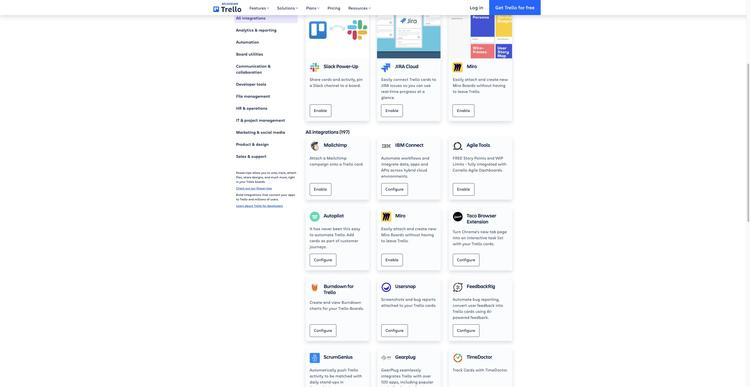 Task type: vqa. For each thing, say whether or not it's contained in the screenshot.


Task type: locate. For each thing, give the bounding box(es) containing it.
in right the ups
[[340, 380, 344, 385]]

1 vertical spatial ups
[[267, 187, 272, 191]]

1 horizontal spatial create
[[487, 77, 499, 82]]

a right at
[[422, 89, 425, 94]]

1 horizontal spatial easily attach and create new miro boards without having to leave trello.
[[453, 77, 508, 94]]

of right part
[[336, 238, 339, 244]]

0 horizontal spatial you
[[261, 171, 266, 175]]

gearplug
[[381, 368, 399, 373]]

file management link
[[234, 91, 298, 101]]

slack down the share
[[313, 83, 323, 88]]

1 horizontal spatial without
[[477, 83, 492, 88]]

log in
[[470, 4, 483, 10]]

trello left card.
[[343, 162, 353, 167]]

automate workflows and integrate data, apps and apis across hybrid cloud environments.
[[381, 156, 430, 179]]

cards up journeys.
[[310, 238, 320, 244]]

cards down user
[[464, 309, 475, 314]]

1 horizontal spatial bug
[[473, 297, 480, 302]]

power- down boards. at the left of the page
[[256, 187, 267, 191]]

for down "millions"
[[263, 204, 267, 208]]

connect up users.
[[269, 193, 280, 197]]

configure link for burndown for trello
[[310, 325, 336, 338]]

apps inside power-ups allow you to vote, track, attach files, share designs, and much more, right in your trello boards. check out our power-ups build integrations that connect your apps to trello and millions of users. learn about trello for developers
[[288, 193, 295, 197]]

1 vertical spatial management
[[259, 118, 285, 123]]

0 horizontal spatial without
[[405, 232, 420, 238]]

marketing
[[236, 130, 256, 135]]

feedback
[[477, 303, 495, 308]]

plans button
[[302, 0, 324, 15]]

agile down fully
[[469, 168, 478, 173]]

ibm
[[395, 142, 405, 149]]

never
[[321, 226, 332, 232]]

cards up see
[[421, 77, 431, 82]]

1 vertical spatial trello.
[[335, 232, 346, 238]]

hybrid
[[404, 168, 416, 173]]

up
[[352, 63, 358, 70]]

with inside the automatically push trello activity to be matched with daily stand-ups in scrumgenius.
[[353, 374, 362, 379]]

0 horizontal spatial in
[[236, 180, 239, 184]]

1 bug from the left
[[414, 297, 421, 302]]

0 horizontal spatial bug
[[414, 297, 421, 302]]

1 horizontal spatial apps
[[411, 162, 420, 167]]

learn
[[236, 204, 244, 208]]

1 horizontal spatial jira
[[395, 63, 405, 70]]

of inside power-ups allow you to vote, track, attach files, share designs, and much more, right in your trello boards. check out our power-ups build integrations that connect your apps to trello and millions of users. learn about trello for developers
[[267, 198, 270, 202]]

&
[[255, 27, 258, 33], [268, 64, 271, 69], [243, 106, 246, 111], [241, 118, 243, 123], [257, 130, 260, 135], [252, 142, 255, 147], [248, 154, 250, 159]]

cards. inside screenshots and bug reports attached to your trello cards.
[[425, 303, 436, 308]]

0 vertical spatial leave
[[458, 89, 468, 94]]

your down view
[[329, 306, 337, 311]]

turn chrome's new tab page into an interactive task list with your trello cards.
[[453, 229, 507, 247]]

1 horizontal spatial leave
[[458, 89, 468, 94]]

having
[[493, 83, 506, 88], [421, 232, 434, 238]]

agile inside free story points and wip limits - fully integrated with corrello agile dashboards.
[[469, 168, 478, 173]]

tools up the file management link
[[257, 82, 266, 87]]

0 vertical spatial without
[[477, 83, 492, 88]]

0 vertical spatial burndown
[[324, 283, 347, 290]]

power-
[[336, 63, 352, 70], [236, 171, 246, 175], [256, 187, 267, 191]]

for inside power-ups allow you to vote, track, attach files, share designs, and much more, right in your trello boards. check out our power-ups build integrations that connect your apps to trello and millions of users. learn about trello for developers
[[263, 204, 267, 208]]

to inside it has never been this easy to automate trello. add cards as part of customer journeys.
[[310, 232, 314, 238]]

& inside "link"
[[257, 130, 260, 135]]

1 vertical spatial attach
[[287, 171, 296, 175]]

and inside 'create and view burndown charts for your trello boards.'
[[323, 300, 331, 305]]

0 vertical spatial automate
[[381, 156, 400, 161]]

to inside the automatically push trello activity to be matched with daily stand-ups in scrumgenius.
[[325, 374, 329, 379]]

atlassian trello image
[[213, 3, 241, 12]]

0 horizontal spatial apps
[[288, 193, 295, 197]]

of inside it has never been this easy to automate trello. add cards as part of customer journeys.
[[336, 238, 339, 244]]

easily inside easily connect trello cards to jira issues so you can see real-time progress at a glance.
[[381, 77, 392, 82]]

1 vertical spatial burndown
[[342, 300, 361, 305]]

ups up that
[[267, 187, 272, 191]]

ups up share
[[246, 171, 252, 175]]

trello down share
[[247, 180, 254, 184]]

issues
[[390, 83, 402, 88]]

0 vertical spatial cards.
[[483, 241, 494, 247]]

and inside 'share cards and activity, pin a slack channel to a board.'
[[333, 77, 340, 82]]

0 vertical spatial of
[[267, 198, 270, 202]]

configure for taco browser extension
[[457, 258, 475, 263]]

1 horizontal spatial connect
[[393, 77, 409, 82]]

1 vertical spatial in
[[236, 180, 239, 184]]

1 vertical spatial slack
[[313, 83, 323, 88]]

1 vertical spatial having
[[421, 232, 434, 238]]

1 vertical spatial integrations
[[312, 129, 339, 135]]

and
[[333, 77, 340, 82], [478, 77, 486, 82], [422, 156, 430, 161], [487, 156, 495, 161], [421, 162, 428, 167], [265, 176, 270, 180], [248, 198, 254, 202], [407, 226, 414, 232], [405, 297, 413, 302], [323, 300, 331, 305]]

0 vertical spatial in
[[479, 4, 483, 10]]

1 vertical spatial you
[[261, 171, 266, 175]]

build
[[236, 193, 243, 197]]

2 horizontal spatial trello.
[[469, 89, 480, 94]]

0 vertical spatial management
[[244, 94, 270, 99]]

agile left tools
[[467, 142, 478, 149]]

1 vertical spatial of
[[336, 238, 339, 244]]

your
[[239, 180, 246, 184], [281, 193, 287, 197], [463, 241, 471, 247], [404, 303, 413, 308], [329, 306, 337, 311]]

& for it
[[241, 118, 243, 123]]

management up operations
[[244, 94, 270, 99]]

2 vertical spatial trello.
[[397, 238, 409, 244]]

burndown inside "burndown for trello"
[[324, 283, 347, 290]]

0 horizontal spatial trello.
[[335, 232, 346, 238]]

1 horizontal spatial power-
[[256, 187, 267, 191]]

create
[[310, 300, 322, 305]]

of down that
[[267, 198, 270, 202]]

2 horizontal spatial attach
[[465, 77, 477, 82]]

board.
[[349, 83, 361, 88]]

so
[[403, 83, 408, 88]]

0 vertical spatial create
[[487, 77, 499, 82]]

into down turn
[[453, 235, 460, 241]]

apps down right at the top left
[[288, 193, 295, 197]]

story
[[464, 156, 473, 161]]

solutions
[[277, 5, 295, 11]]

with inside turn chrome's new tab page into an interactive task list with your trello cards.
[[453, 241, 462, 247]]

apps down workflows
[[411, 162, 420, 167]]

connect up so
[[393, 77, 409, 82]]

jira inside easily connect trello cards to jira issues so you can see real-time progress at a glance.
[[381, 83, 389, 88]]

0 horizontal spatial slack
[[313, 83, 323, 88]]

in inside the automatically push trello activity to be matched with daily stand-ups in scrumgenius.
[[340, 380, 344, 385]]

1 vertical spatial agile
[[469, 168, 478, 173]]

& for sales
[[248, 154, 250, 159]]

1 vertical spatial tools
[[381, 386, 391, 388]]

trello up the including
[[402, 374, 412, 379]]

automate inside automate bug reporting, convert user feedback into trello cards using ai- powered feedback.
[[453, 297, 472, 302]]

slack up 'share cards and activity, pin a slack channel to a board.'
[[324, 63, 336, 70]]

turn
[[453, 229, 461, 235]]

0 vertical spatial connect
[[393, 77, 409, 82]]

trello inside screenshots and bug reports attached to your trello cards.
[[414, 303, 424, 308]]

attached
[[381, 303, 398, 308]]

for left the 'free'
[[519, 4, 525, 10]]

integrations left 197
[[312, 129, 339, 135]]

trello down convert
[[453, 309, 463, 314]]

& right it
[[241, 118, 243, 123]]

browser
[[478, 213, 496, 219]]

configure link
[[381, 183, 408, 196], [310, 254, 336, 267], [453, 254, 480, 267], [310, 325, 336, 338], [381, 325, 408, 338], [453, 325, 480, 338]]

apis
[[381, 168, 389, 173]]

cards.
[[483, 241, 494, 247], [425, 303, 436, 308]]

your inside turn chrome's new tab page into an interactive task list with your trello cards.
[[463, 241, 471, 247]]

& right analytics
[[255, 27, 258, 33]]

into down reporting,
[[496, 303, 503, 308]]

jira
[[395, 63, 405, 70], [381, 83, 389, 88]]

2 vertical spatial power-
[[256, 187, 267, 191]]

enable
[[314, 108, 327, 113], [386, 108, 399, 113], [457, 108, 470, 113], [314, 187, 327, 192], [457, 187, 470, 192], [386, 258, 399, 263]]

0 vertical spatial ups
[[246, 171, 252, 175]]

cards inside easily connect trello cards to jira issues so you can see real-time progress at a glance.
[[421, 77, 431, 82]]

jira left cloud
[[395, 63, 405, 70]]

vote,
[[271, 171, 278, 175]]

plans
[[306, 5, 317, 11]]

boards
[[462, 83, 476, 88], [391, 232, 404, 238]]

in down files,
[[236, 180, 239, 184]]

0 horizontal spatial jira
[[381, 83, 389, 88]]

automate up convert
[[453, 297, 472, 302]]

with down an
[[453, 241, 462, 247]]

tools inside gearplug seamlessly integrates trello with over 100 apps, including popular tools like google, everno
[[381, 386, 391, 388]]

apps
[[411, 162, 420, 167], [288, 193, 295, 197]]

0 vertical spatial all
[[236, 15, 241, 21]]

1 vertical spatial into
[[496, 303, 503, 308]]

automation link
[[234, 37, 298, 47]]

1 horizontal spatial having
[[493, 83, 506, 88]]

google,
[[399, 386, 414, 388]]

1 horizontal spatial new
[[481, 229, 489, 235]]

configure for feedbackrig
[[457, 328, 475, 334]]

0 horizontal spatial create
[[415, 226, 427, 232]]

1 horizontal spatial in
[[340, 380, 344, 385]]

usersnap
[[395, 283, 416, 290]]

as
[[321, 238, 326, 244]]

& for marketing
[[257, 130, 260, 135]]

trello inside automate bug reporting, convert user feedback into trello cards using ai- powered feedback.
[[453, 309, 463, 314]]

1 horizontal spatial tools
[[381, 386, 391, 388]]

analytics
[[236, 27, 254, 33]]

trello. inside it has never been this easy to automate trello. add cards as part of customer journeys.
[[335, 232, 346, 238]]

about
[[245, 204, 253, 208]]

cards. inside turn chrome's new tab page into an interactive task list with your trello cards.
[[483, 241, 494, 247]]

apps inside the automate workflows and integrate data, apps and apis across hybrid cloud environments.
[[411, 162, 420, 167]]

2 horizontal spatial in
[[479, 4, 483, 10]]

sales & support
[[236, 154, 267, 159]]

configure for burndown for trello
[[314, 328, 332, 334]]

user
[[468, 303, 476, 308]]

& left design at the left of page
[[252, 142, 255, 147]]

attach
[[310, 156, 322, 161]]

1 horizontal spatial automate
[[453, 297, 472, 302]]

your down an
[[463, 241, 471, 247]]

cards. down task
[[483, 241, 494, 247]]

with down seamlessly
[[413, 374, 422, 379]]

0 horizontal spatial leave
[[386, 238, 396, 244]]

trello inside gearplug seamlessly integrates trello with over 100 apps, including popular tools like google, everno
[[402, 374, 412, 379]]

ups
[[246, 171, 252, 175], [267, 187, 272, 191]]

of
[[267, 198, 270, 202], [336, 238, 339, 244]]

1 horizontal spatial of
[[336, 238, 339, 244]]

0 vertical spatial you
[[409, 83, 415, 88]]

1 vertical spatial connect
[[269, 193, 280, 197]]

tools inside developer tools link
[[257, 82, 266, 87]]

taco browser extension
[[467, 213, 496, 225]]

2 bug from the left
[[473, 297, 480, 302]]

trello.
[[469, 89, 480, 94], [335, 232, 346, 238], [397, 238, 409, 244]]

activity,
[[341, 77, 356, 82]]

automate inside the automate workflows and integrate data, apps and apis across hybrid cloud environments.
[[381, 156, 400, 161]]

bug up user
[[473, 297, 480, 302]]

1 vertical spatial easily attach and create new miro boards without having to leave trello.
[[381, 226, 436, 244]]

create and view burndown charts for your trello boards.
[[310, 300, 364, 311]]

integrations down features
[[242, 15, 266, 21]]

0 vertical spatial attach
[[465, 77, 477, 82]]

0 vertical spatial into
[[453, 235, 460, 241]]

0 vertical spatial tools
[[257, 82, 266, 87]]

you right so
[[409, 83, 415, 88]]

0 horizontal spatial boards
[[391, 232, 404, 238]]

0 horizontal spatial all
[[236, 15, 241, 21]]

1 horizontal spatial all
[[306, 129, 312, 135]]

power- up activity,
[[336, 63, 352, 70]]

your up developers
[[281, 193, 287, 197]]

convert
[[453, 303, 467, 308]]

0 horizontal spatial connect
[[269, 193, 280, 197]]

slack
[[324, 63, 336, 70], [313, 83, 323, 88]]

charts
[[310, 306, 322, 311]]

cards
[[322, 77, 332, 82], [421, 77, 431, 82], [310, 238, 320, 244], [464, 309, 475, 314]]

& left "social" on the top left
[[257, 130, 260, 135]]

0 vertical spatial power-
[[336, 63, 352, 70]]

& inside communication & collaboration
[[268, 64, 271, 69]]

glance.
[[381, 95, 395, 100]]

1 vertical spatial all
[[306, 129, 312, 135]]

configure link for usersnap
[[381, 325, 408, 338]]

at
[[417, 89, 421, 94]]

bug left reports on the right
[[414, 297, 421, 302]]

with down the wip
[[498, 162, 507, 167]]

trello
[[505, 4, 517, 10], [410, 77, 420, 82], [343, 162, 353, 167], [247, 180, 254, 184], [240, 198, 248, 202], [254, 204, 262, 208], [472, 241, 482, 247], [324, 289, 336, 296], [414, 303, 424, 308], [338, 306, 349, 311], [453, 309, 463, 314], [348, 368, 358, 373], [402, 374, 412, 379]]

1 vertical spatial cards.
[[425, 303, 436, 308]]

automatically push trello activity to be matched with daily stand-ups in scrumgenius.
[[310, 368, 362, 388]]

communication & collaboration
[[236, 64, 271, 75]]

& right sales
[[248, 154, 250, 159]]

1 vertical spatial jira
[[381, 83, 389, 88]]

agile
[[467, 142, 478, 149], [469, 168, 478, 173]]

with
[[498, 162, 507, 167], [453, 241, 462, 247], [476, 368, 484, 373], [353, 374, 362, 379], [413, 374, 422, 379]]

0 horizontal spatial tools
[[257, 82, 266, 87]]

trello right get
[[505, 4, 517, 10]]

using
[[476, 309, 486, 314]]

-
[[465, 162, 467, 167]]

marketing & social media
[[236, 130, 285, 135]]

0 horizontal spatial into
[[453, 235, 460, 241]]

matched
[[335, 374, 352, 379]]

0 horizontal spatial automate
[[381, 156, 400, 161]]

trello down view
[[338, 306, 349, 311]]

get trello for free link
[[489, 0, 541, 15]]

1 vertical spatial power-
[[236, 171, 246, 175]]

for right the charts
[[323, 306, 328, 311]]

0 horizontal spatial cards.
[[425, 303, 436, 308]]

cards. down reports on the right
[[425, 303, 436, 308]]

limits
[[453, 162, 464, 167]]

2 vertical spatial integrations
[[244, 193, 261, 197]]

can
[[416, 83, 423, 88]]

& down board utilities link
[[268, 64, 271, 69]]

popular
[[419, 380, 433, 385]]

jira up real-
[[381, 83, 389, 88]]

for up boards.
[[348, 283, 354, 290]]

0 vertical spatial boards
[[462, 83, 476, 88]]

all for all integrations 197
[[306, 129, 312, 135]]

leave
[[458, 89, 468, 94], [386, 238, 396, 244]]

view
[[332, 300, 341, 305]]

burndown up view
[[324, 283, 347, 290]]

a
[[310, 83, 312, 88], [345, 83, 348, 88], [422, 89, 425, 94], [323, 156, 326, 161], [339, 162, 342, 167]]

your down screenshots
[[404, 303, 413, 308]]

in right log in the right of the page
[[479, 4, 483, 10]]

& right the hr
[[243, 106, 246, 111]]

trello up can
[[410, 77, 420, 82]]

0 horizontal spatial of
[[267, 198, 270, 202]]

share cards and activity, pin a slack channel to a board.
[[310, 77, 363, 88]]

2 vertical spatial in
[[340, 380, 344, 385]]

0 horizontal spatial having
[[421, 232, 434, 238]]

trello down interactive
[[472, 241, 482, 247]]

trello inside attach a mailchimp campaign onto a trello card.
[[343, 162, 353, 167]]

management up "social" on the top left
[[259, 118, 285, 123]]

trello up matched
[[348, 368, 358, 373]]

integrations down our
[[244, 193, 261, 197]]

log
[[470, 4, 478, 10]]

cards up channel
[[322, 77, 332, 82]]

you right allow
[[261, 171, 266, 175]]

trello down build
[[240, 198, 248, 202]]

& for product
[[252, 142, 255, 147]]

0 horizontal spatial attach
[[287, 171, 296, 175]]

features button
[[245, 0, 273, 15]]

trello up view
[[324, 289, 336, 296]]

1 horizontal spatial into
[[496, 303, 503, 308]]

mailchimp up the onto
[[327, 156, 347, 161]]

campaign
[[310, 162, 329, 167]]

power- up files,
[[236, 171, 246, 175]]

automate up the integrate
[[381, 156, 400, 161]]

1 vertical spatial mailchimp
[[327, 156, 347, 161]]

trello down reports on the right
[[414, 303, 424, 308]]

chrome's
[[462, 229, 480, 235]]

slack inside 'share cards and activity, pin a slack channel to a board.'
[[313, 83, 323, 88]]

tools down 100
[[381, 386, 391, 388]]

0 vertical spatial mailchimp
[[324, 142, 347, 149]]

mailchimp down "all integrations 197"
[[324, 142, 347, 149]]

check out our power-ups link
[[236, 187, 272, 191]]

1 vertical spatial boards
[[391, 232, 404, 238]]

burndown up boards.
[[342, 300, 361, 305]]

customer
[[340, 238, 358, 244]]

1 vertical spatial apps
[[288, 193, 295, 197]]

with right matched
[[353, 374, 362, 379]]



Task type: describe. For each thing, give the bounding box(es) containing it.
a up campaign
[[323, 156, 326, 161]]

burndown inside 'create and view burndown charts for your trello boards.'
[[342, 300, 361, 305]]

trello inside 'create and view burndown charts for your trello boards.'
[[338, 306, 349, 311]]

trello inside the automatically push trello activity to be matched with daily stand-ups in scrumgenius.
[[348, 368, 358, 373]]

that
[[262, 193, 268, 197]]

channel
[[324, 83, 339, 88]]

with inside gearplug seamlessly integrates trello with over 100 apps, including popular tools like google, everno
[[413, 374, 422, 379]]

into inside automate bug reporting, convert user feedback into trello cards using ai- powered feedback.
[[496, 303, 503, 308]]

log in link
[[464, 0, 489, 15]]

connect inside easily connect trello cards to jira issues so you can see real-time progress at a glance.
[[393, 77, 409, 82]]

users.
[[270, 198, 279, 202]]

0 vertical spatial jira
[[395, 63, 405, 70]]

developers
[[267, 204, 283, 208]]

reporting,
[[481, 297, 500, 302]]

free
[[453, 156, 463, 161]]

across
[[391, 168, 403, 173]]

design
[[256, 142, 269, 147]]

and inside free story points and wip limits - fully integrated with corrello agile dashboards.
[[487, 156, 495, 161]]

it & project management
[[236, 118, 285, 123]]

mailchimp inside attach a mailchimp campaign onto a trello card.
[[327, 156, 347, 161]]

configure link for ibm connect
[[381, 183, 408, 196]]

automate for ibm connect
[[381, 156, 400, 161]]

ibm connect
[[395, 142, 424, 149]]

a right the onto
[[339, 162, 342, 167]]

like
[[392, 386, 398, 388]]

a down activity,
[[345, 83, 348, 88]]

project
[[244, 118, 258, 123]]

track,
[[278, 171, 286, 175]]

0 vertical spatial agile
[[467, 142, 478, 149]]

& for analytics
[[255, 27, 258, 33]]

list
[[498, 235, 503, 241]]

for inside 'create and view burndown charts for your trello boards.'
[[323, 306, 328, 311]]

for inside "burndown for trello"
[[348, 283, 354, 290]]

all for all integrations
[[236, 15, 241, 21]]

over
[[423, 374, 431, 379]]

board utilities link
[[234, 49, 298, 59]]

1 vertical spatial create
[[415, 226, 427, 232]]

0 vertical spatial slack
[[324, 63, 336, 70]]

bug inside automate bug reporting, convert user feedback into trello cards using ai- powered feedback.
[[473, 297, 480, 302]]

millions
[[255, 198, 266, 202]]

cards inside 'share cards and activity, pin a slack channel to a board.'
[[322, 77, 332, 82]]

2 horizontal spatial new
[[500, 77, 508, 82]]

part
[[327, 238, 335, 244]]

cloud
[[417, 168, 427, 173]]

an
[[461, 235, 466, 241]]

cards inside it has never been this easy to automate trello. add cards as part of customer journeys.
[[310, 238, 320, 244]]

2 horizontal spatial power-
[[336, 63, 352, 70]]

board
[[236, 51, 248, 57]]

0 horizontal spatial ups
[[246, 171, 252, 175]]

configure link for taco browser extension
[[453, 254, 480, 267]]

developer
[[236, 82, 256, 87]]

free
[[526, 4, 535, 10]]

it
[[236, 118, 240, 123]]

all integrations 197
[[306, 129, 348, 135]]

be
[[330, 374, 334, 379]]

file
[[236, 94, 243, 99]]

boards.
[[350, 306, 364, 311]]

wip
[[496, 156, 503, 161]]

easily connect trello cards to jira issues so you can see real-time progress at a glance.
[[381, 77, 436, 100]]

more,
[[279, 176, 287, 180]]

interactive
[[467, 235, 487, 241]]

0 vertical spatial trello.
[[469, 89, 480, 94]]

utilities
[[249, 51, 263, 57]]

your inside screenshots and bug reports attached to your trello cards.
[[404, 303, 413, 308]]

configure for usersnap
[[386, 328, 404, 334]]

ai-
[[487, 309, 492, 314]]

filter
[[234, 4, 244, 10]]

tools
[[479, 142, 490, 149]]

bug inside screenshots and bug reports attached to your trello cards.
[[414, 297, 421, 302]]

trello inside easily connect trello cards to jira issues so you can see real-time progress at a glance.
[[410, 77, 420, 82]]

timedoctor.
[[485, 368, 508, 373]]

integrate
[[381, 162, 399, 167]]

apps,
[[389, 380, 399, 385]]

197
[[341, 129, 348, 135]]

you inside easily connect trello cards to jira issues so you can see real-time progress at a glance.
[[409, 83, 415, 88]]

tab
[[490, 229, 496, 235]]

1 horizontal spatial ups
[[267, 187, 272, 191]]

screenshots and bug reports attached to your trello cards.
[[381, 297, 436, 308]]

a down the share
[[310, 83, 312, 88]]

configure link for autopilot
[[310, 254, 336, 267]]

resources button
[[344, 0, 375, 15]]

it & project management link
[[234, 116, 298, 126]]

workflows
[[401, 156, 421, 161]]

with inside free story points and wip limits - fully integrated with corrello agile dashboards.
[[498, 162, 507, 167]]

our
[[251, 187, 256, 191]]

get
[[495, 4, 504, 10]]

easy
[[352, 226, 360, 232]]

activity
[[310, 374, 324, 379]]

integrations for all integrations 197
[[312, 129, 339, 135]]

features
[[249, 5, 266, 11]]

integrations inside power-ups allow you to vote, track, attach files, share designs, and much more, right in your trello boards. check out our power-ups build integrations that connect your apps to trello and millions of users. learn about trello for developers
[[244, 193, 261, 197]]

new inside turn chrome's new tab page into an interactive task list with your trello cards.
[[481, 229, 489, 235]]

automate for feedbackrig
[[453, 297, 472, 302]]

trello inside "burndown for trello"
[[324, 289, 336, 296]]

progress
[[400, 89, 416, 94]]

with right cards in the bottom of the page
[[476, 368, 484, 373]]

power-ups allow you to vote, track, attach files, share designs, and much more, right in your trello boards. check out our power-ups build integrations that connect your apps to trello and millions of users. learn about trello for developers
[[236, 171, 296, 208]]

product
[[236, 142, 251, 147]]

to inside 'share cards and activity, pin a slack channel to a board.'
[[340, 83, 344, 88]]

ups
[[332, 380, 339, 385]]

it has never been this easy to automate trello. add cards as part of customer journeys.
[[310, 226, 360, 250]]

in inside power-ups allow you to vote, track, attach files, share designs, and much more, right in your trello boards. check out our power-ups build integrations that connect your apps to trello and millions of users. learn about trello for developers
[[236, 180, 239, 184]]

trello inside turn chrome's new tab page into an interactive task list with your trello cards.
[[472, 241, 482, 247]]

a inside easily connect trello cards to jira issues so you can see real-time progress at a glance.
[[422, 89, 425, 94]]

your inside 'create and view burndown charts for your trello boards.'
[[329, 306, 337, 311]]

1 horizontal spatial trello.
[[397, 238, 409, 244]]

much
[[271, 176, 279, 180]]

& for hr
[[243, 106, 246, 111]]

integrations for all integrations
[[242, 15, 266, 21]]

2 vertical spatial attach
[[393, 226, 406, 232]]

trello down "millions"
[[254, 204, 262, 208]]

automation
[[236, 39, 259, 45]]

extension
[[467, 219, 488, 225]]

pricing link
[[324, 0, 344, 15]]

cards inside automate bug reporting, convert user feedback into trello cards using ai- powered feedback.
[[464, 309, 475, 314]]

configure link for feedbackrig
[[453, 325, 480, 338]]

automatically
[[310, 368, 336, 373]]

connect inside power-ups allow you to vote, track, attach files, share designs, and much more, right in your trello boards. check out our power-ups build integrations that connect your apps to trello and millions of users. learn about trello for developers
[[269, 193, 280, 197]]

add
[[347, 232, 354, 238]]

0 vertical spatial having
[[493, 83, 506, 88]]

attach inside power-ups allow you to vote, track, attach files, share designs, and much more, right in your trello boards. check out our power-ups build integrations that connect your apps to trello and millions of users. learn about trello for developers
[[287, 171, 296, 175]]

see
[[424, 83, 431, 88]]

and inside screenshots and bug reports attached to your trello cards.
[[405, 297, 413, 302]]

1 horizontal spatial boards
[[462, 83, 476, 88]]

screenshots
[[381, 297, 404, 302]]

0 horizontal spatial easily attach and create new miro boards without having to leave trello.
[[381, 226, 436, 244]]

configure for ibm connect
[[386, 187, 404, 192]]

collaboration
[[236, 70, 262, 75]]

communication
[[236, 64, 267, 69]]

to inside easily connect trello cards to jira issues so you can see real-time progress at a glance.
[[432, 77, 436, 82]]

burndown for trello
[[324, 283, 354, 296]]

0 horizontal spatial power-
[[236, 171, 246, 175]]

timedoctor
[[467, 354, 492, 361]]

configure for autopilot
[[314, 258, 332, 263]]

100
[[381, 380, 388, 385]]

time
[[390, 89, 399, 94]]

into inside turn chrome's new tab page into an interactive task list with your trello cards.
[[453, 235, 460, 241]]

connect
[[406, 142, 424, 149]]

sales & support link
[[234, 152, 298, 162]]

your down files,
[[239, 180, 246, 184]]

solutions button
[[273, 0, 302, 15]]

1 vertical spatial without
[[405, 232, 420, 238]]

hr
[[236, 106, 242, 111]]

push
[[337, 368, 347, 373]]

agile tools
[[467, 142, 490, 149]]

journeys.
[[310, 244, 327, 250]]

to inside screenshots and bug reports attached to your trello cards.
[[399, 303, 403, 308]]

feedbackrig
[[467, 283, 495, 290]]

stand-
[[320, 380, 332, 385]]

product & design link
[[234, 140, 298, 150]]

gearplug seamlessly integrates trello with over 100 apps, including popular tools like google, everno
[[381, 368, 435, 388]]

card.
[[354, 162, 363, 167]]

slack power-up
[[324, 63, 358, 70]]

you inside power-ups allow you to vote, track, attach files, share designs, and much more, right in your trello boards. check out our power-ups build integrations that connect your apps to trello and millions of users. learn about trello for developers
[[261, 171, 266, 175]]

dashboards.
[[479, 168, 503, 173]]

cloud
[[406, 63, 419, 70]]

learn about trello for developers link
[[236, 204, 283, 208]]

share
[[243, 176, 251, 180]]

1 vertical spatial leave
[[386, 238, 396, 244]]

& for communication
[[268, 64, 271, 69]]

0 horizontal spatial new
[[428, 226, 436, 232]]



